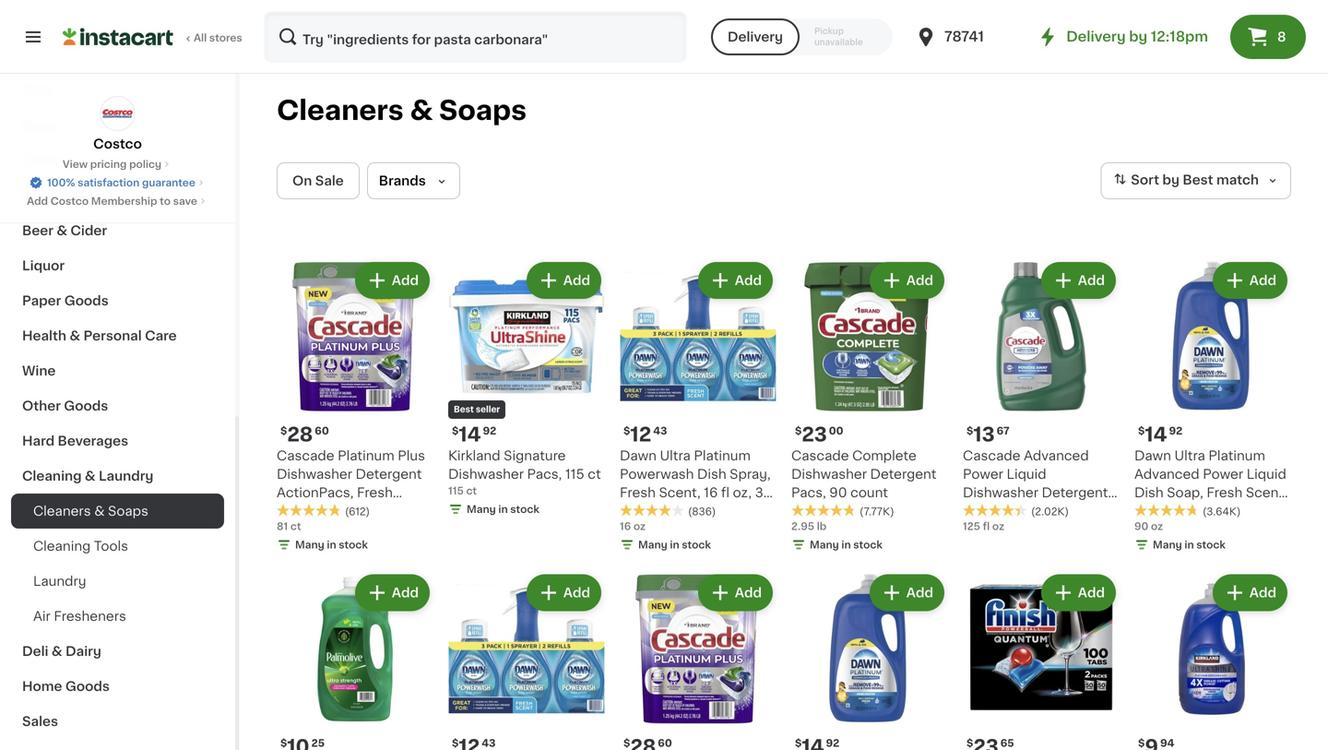Task type: vqa. For each thing, say whether or not it's contained in the screenshot.


Task type: describe. For each thing, give the bounding box(es) containing it.
hard beverages
[[22, 435, 128, 447]]

cascade platinum plus dishwasher detergent actionpacs, fresh scent, 81 ct
[[277, 449, 425, 518]]

3
[[755, 486, 764, 499]]

dawn for 14
[[1135, 449, 1172, 462]]

detergent inside cascade advanced power liquid dishwasher detergent dish soap, 125 fl oz
[[1042, 486, 1108, 499]]

floral
[[22, 154, 59, 167]]

all
[[194, 33, 207, 43]]

costco logo image
[[100, 96, 135, 131]]

tools
[[94, 540, 128, 553]]

100% satisfaction guarantee button
[[29, 172, 207, 190]]

by for sort
[[1163, 174, 1180, 187]]

deli
[[22, 645, 48, 658]]

delivery by 12:18pm
[[1067, 30, 1209, 43]]

paper goods link
[[11, 283, 224, 318]]

cleaning & laundry link
[[11, 459, 224, 494]]

Search field
[[266, 13, 685, 61]]

liquor link
[[11, 248, 224, 283]]

by for delivery
[[1130, 30, 1148, 43]]

detergent inside the cascade platinum plus dishwasher detergent actionpacs, fresh scent, 81 ct
[[356, 468, 422, 481]]

65
[[1001, 738, 1015, 748]]

00
[[829, 426, 844, 436]]

advanced inside cascade advanced power liquid dishwasher detergent dish soap, 125 fl oz
[[1024, 449, 1089, 462]]

16 oz
[[620, 521, 646, 531]]

liquor
[[22, 259, 65, 272]]

1 vertical spatial soaps
[[108, 505, 148, 518]]

pacs, inside cascade complete dishwasher detergent pacs, 90 count
[[792, 486, 826, 499]]

to
[[160, 196, 171, 206]]

product group containing 23
[[792, 258, 948, 556]]

78741
[[945, 30, 984, 43]]

(3.64k)
[[1203, 507, 1241, 517]]

power inside cascade advanced power liquid dishwasher detergent dish soap, 125 fl oz
[[963, 468, 1004, 481]]

oz down cascade advanced power liquid dishwasher detergent dish soap, 125 fl oz
[[993, 521, 1005, 531]]

cider
[[71, 224, 107, 237]]

& up brands dropdown button
[[410, 97, 433, 124]]

$ inside $ 13 67
[[967, 426, 974, 436]]

ultra for 12
[[660, 449, 691, 462]]

dawn ultra platinum powerwash dish spray, fresh scent, 16 fl oz, 3 ct
[[620, 449, 771, 518]]

stock down kirkland signature dishwasher pacs, 115 ct 115 ct
[[510, 504, 540, 514]]

dairy
[[65, 645, 101, 658]]

hard beverages link
[[11, 423, 224, 459]]

0 horizontal spatial 81
[[277, 521, 288, 531]]

home goods link
[[11, 669, 224, 704]]

electronics link
[[11, 178, 224, 213]]

soap, for 14
[[1167, 486, 1204, 499]]

& for deli & dairy link
[[52, 645, 62, 658]]

in for 28
[[327, 540, 336, 550]]

fresh inside dawn ultra platinum advanced power liquid dish soap, fresh scent, 90 fl oz
[[1207, 486, 1243, 499]]

many for 12
[[638, 540, 668, 550]]

many in stock for 28
[[295, 540, 368, 550]]

dishwasher inside the cascade platinum plus dishwasher detergent actionpacs, fresh scent, 81 ct
[[277, 468, 352, 481]]

advanced inside dawn ultra platinum advanced power liquid dish soap, fresh scent, 90 fl oz
[[1135, 468, 1200, 481]]

fl inside dawn ultra platinum advanced power liquid dish soap, fresh scent, 90 fl oz
[[1156, 505, 1164, 518]]

ct inside the dawn ultra platinum powerwash dish spray, fresh scent, 16 fl oz, 3 ct
[[620, 505, 633, 518]]

goods for paper goods
[[64, 294, 109, 307]]

product group containing 13
[[963, 258, 1120, 534]]

& for the cleaning & laundry link
[[85, 470, 96, 483]]

scent, inside dawn ultra platinum advanced power liquid dish soap, fresh scent, 90 fl oz
[[1246, 486, 1288, 499]]

air fresheners
[[33, 610, 126, 623]]

product group containing 28
[[277, 258, 434, 556]]

90 inside cascade complete dishwasher detergent pacs, 90 count
[[830, 486, 847, 499]]

sort by
[[1131, 174, 1180, 187]]

powerwash
[[620, 468, 694, 481]]

laundry link
[[11, 564, 224, 599]]

2.95 lb
[[792, 521, 827, 531]]

best seller
[[454, 405, 500, 414]]

0 horizontal spatial costco
[[50, 196, 89, 206]]

ct inside the cascade platinum plus dishwasher detergent actionpacs, fresh scent, 81 ct
[[339, 505, 352, 518]]

$ 14 92 for kirkland signature dishwasher pacs, 115 ct
[[452, 425, 497, 444]]

dishwasher inside cascade advanced power liquid dishwasher detergent dish soap, 125 fl oz
[[963, 486, 1039, 499]]

scent, for 28
[[277, 505, 318, 518]]

service type group
[[711, 18, 893, 55]]

match
[[1217, 174, 1259, 187]]

view pricing policy link
[[63, 157, 173, 172]]

electronics
[[22, 189, 98, 202]]

deli & dairy link
[[11, 634, 224, 669]]

soap, for 13
[[996, 505, 1032, 518]]

pacs, inside kirkland signature dishwasher pacs, 115 ct 115 ct
[[527, 468, 562, 481]]

delivery for delivery
[[728, 30, 783, 43]]

oz inside dawn ultra platinum advanced power liquid dish soap, fresh scent, 90 fl oz
[[1168, 505, 1183, 518]]

fl inside the dawn ultra platinum powerwash dish spray, fresh scent, 16 fl oz, 3 ct
[[721, 486, 730, 499]]

paper goods
[[22, 294, 109, 307]]

costco link
[[93, 96, 142, 153]]

$ 13 67
[[967, 425, 1010, 444]]

dish inside the dawn ultra platinum powerwash dish spray, fresh scent, 16 fl oz, 3 ct
[[697, 468, 727, 481]]

oz down powerwash
[[634, 521, 646, 531]]

liquid inside dawn ultra platinum advanced power liquid dish soap, fresh scent, 90 fl oz
[[1247, 468, 1287, 481]]

2 vertical spatial 90
[[1135, 521, 1149, 531]]

personal
[[83, 329, 142, 342]]

on
[[292, 174, 312, 187]]

many in stock for 12
[[638, 540, 711, 550]]

$ inside $ 28 60
[[280, 426, 287, 436]]

air fresheners link
[[11, 599, 224, 634]]

16 inside the dawn ultra platinum powerwash dish spray, fresh scent, 16 fl oz, 3 ct
[[704, 486, 718, 499]]

delivery by 12:18pm link
[[1037, 26, 1209, 48]]

all stores
[[194, 33, 242, 43]]

many for 14
[[1153, 540, 1183, 550]]

count
[[851, 486, 888, 499]]

laundry inside the cleaning & laundry link
[[99, 470, 154, 483]]

policy
[[129, 159, 162, 169]]

pricing
[[90, 159, 127, 169]]

delivery button
[[711, 18, 800, 55]]

sales link
[[11, 704, 224, 739]]

laundry inside laundry link
[[33, 575, 86, 588]]

air
[[33, 610, 51, 623]]

ultra for 14
[[1175, 449, 1206, 462]]

in for 12
[[670, 540, 680, 550]]

fl inside cascade advanced power liquid dishwasher detergent dish soap, 125 fl oz
[[1061, 505, 1069, 518]]

health & personal care link
[[11, 318, 224, 353]]

0 vertical spatial soaps
[[439, 97, 527, 124]]

(7.77k)
[[860, 507, 895, 517]]

lb
[[817, 521, 827, 531]]

& for cleaners & soaps link
[[94, 505, 105, 518]]

view pricing policy
[[63, 159, 162, 169]]

(836)
[[688, 507, 716, 517]]

dawn for 12
[[620, 449, 657, 462]]

sale
[[315, 174, 344, 187]]

cascade for 23
[[792, 449, 849, 462]]

60 inside $ 28 60
[[315, 426, 329, 436]]

13
[[974, 425, 995, 444]]

wine
[[22, 364, 56, 377]]

81 ct
[[277, 521, 301, 531]]

wine link
[[11, 353, 224, 388]]

view
[[63, 159, 88, 169]]

floral link
[[11, 143, 224, 178]]

oz inside cascade advanced power liquid dishwasher detergent dish soap, 125 fl oz
[[1072, 505, 1087, 518]]

stock for 28
[[339, 540, 368, 550]]

many for 28
[[295, 540, 324, 550]]

pets link
[[11, 73, 224, 108]]

90 inside dawn ultra platinum advanced power liquid dish soap, fresh scent, 90 fl oz
[[1135, 505, 1153, 518]]

all stores link
[[63, 11, 244, 63]]

in for 23
[[842, 540, 851, 550]]

dawn ultra platinum advanced power liquid dish soap, fresh scent, 90 fl oz
[[1135, 449, 1288, 518]]

94
[[1161, 738, 1175, 748]]

kirkland
[[448, 449, 501, 462]]

1 vertical spatial 43
[[482, 738, 496, 748]]

67
[[997, 426, 1010, 436]]

cascade complete dishwasher detergent pacs, 90 count
[[792, 449, 937, 499]]

78741 button
[[915, 11, 1026, 63]]

stock for 12
[[682, 540, 711, 550]]

other
[[22, 399, 61, 412]]

8 button
[[1231, 15, 1306, 59]]

brands button
[[367, 162, 460, 199]]

1 horizontal spatial cleaners
[[277, 97, 404, 124]]

$ 23 00
[[795, 425, 844, 444]]

fresheners
[[54, 610, 126, 623]]

beer
[[22, 224, 53, 237]]

25
[[311, 738, 325, 748]]

& for beer & cider link
[[57, 224, 67, 237]]



Task type: locate. For each thing, give the bounding box(es) containing it.
stock down (836)
[[682, 540, 711, 550]]

detergent up the (2.02k)
[[1042, 486, 1108, 499]]

platinum inside dawn ultra platinum advanced power liquid dish soap, fresh scent, 90 fl oz
[[1209, 449, 1266, 462]]

14 for dawn ultra platinum advanced power liquid dish soap, fresh scent, 90 fl oz
[[1145, 425, 1168, 444]]

power
[[963, 468, 1004, 481], [1203, 468, 1244, 481]]

platinum up 'spray,'
[[694, 449, 751, 462]]

0 vertical spatial by
[[1130, 30, 1148, 43]]

(2.02k)
[[1031, 507, 1069, 517]]

0 horizontal spatial dawn
[[620, 449, 657, 462]]

0 horizontal spatial soaps
[[108, 505, 148, 518]]

1 horizontal spatial $ 14 92
[[1139, 425, 1183, 444]]

home goods
[[22, 680, 110, 693]]

laundry
[[99, 470, 154, 483], [33, 575, 86, 588]]

2 dawn from the left
[[1135, 449, 1172, 462]]

0 vertical spatial 16
[[704, 486, 718, 499]]

stock down "(612)"
[[339, 540, 368, 550]]

complete
[[853, 449, 917, 462]]

cleaners & soaps down cleaning & laundry
[[33, 505, 148, 518]]

cleaning for cleaning & laundry
[[22, 470, 82, 483]]

dishwasher down $ 23 00
[[792, 468, 867, 481]]

home
[[22, 680, 62, 693]]

dish left 'spray,'
[[697, 468, 727, 481]]

0 horizontal spatial cleaners
[[33, 505, 91, 518]]

plus
[[398, 449, 425, 462]]

None search field
[[264, 11, 687, 63]]

0 horizontal spatial power
[[963, 468, 1004, 481]]

cascade for 13
[[963, 449, 1021, 462]]

goods for other goods
[[64, 399, 108, 412]]

fresh inside the dawn ultra platinum powerwash dish spray, fresh scent, 16 fl oz, 3 ct
[[620, 486, 656, 499]]

advanced up the (2.02k)
[[1024, 449, 1089, 462]]

baby link
[[11, 108, 224, 143]]

many down 16 oz
[[638, 540, 668, 550]]

in down actionpacs,
[[327, 540, 336, 550]]

cascade advanced power liquid dishwasher detergent dish soap, 125 fl oz
[[963, 449, 1108, 518]]

1 fresh from the left
[[357, 486, 393, 499]]

0 horizontal spatial detergent
[[356, 468, 422, 481]]

dawn down '12'
[[620, 449, 657, 462]]

0 vertical spatial 125
[[1036, 505, 1057, 518]]

2 fresh from the left
[[620, 486, 656, 499]]

90 up 90 oz
[[1135, 505, 1153, 518]]

stock down (7.77k)
[[854, 540, 883, 550]]

detergent down complete
[[871, 468, 937, 481]]

pacs, down signature
[[527, 468, 562, 481]]

stock down (3.64k)
[[1197, 540, 1226, 550]]

goods down dairy
[[65, 680, 110, 693]]

oz
[[1072, 505, 1087, 518], [1168, 505, 1183, 518], [634, 521, 646, 531], [993, 521, 1005, 531], [1151, 521, 1164, 531]]

advanced
[[1024, 449, 1089, 462], [1135, 468, 1200, 481]]

125 inside cascade advanced power liquid dishwasher detergent dish soap, 125 fl oz
[[1036, 505, 1057, 518]]

0 horizontal spatial liquid
[[1007, 468, 1047, 481]]

platinum inside the dawn ultra platinum powerwash dish spray, fresh scent, 16 fl oz, 3 ct
[[694, 449, 751, 462]]

81 inside the cascade platinum plus dishwasher detergent actionpacs, fresh scent, 81 ct
[[322, 505, 336, 518]]

1 horizontal spatial 92
[[826, 738, 840, 748]]

fresh up (3.64k)
[[1207, 486, 1243, 499]]

dish inside cascade advanced power liquid dishwasher detergent dish soap, 125 fl oz
[[963, 505, 992, 518]]

fresh up "(612)"
[[357, 486, 393, 499]]

16 down powerwash
[[620, 521, 631, 531]]

dishwasher inside cascade complete dishwasher detergent pacs, 90 count
[[792, 468, 867, 481]]

add costco membership to save link
[[27, 194, 208, 209]]

115 down kirkland
[[448, 486, 464, 496]]

1 horizontal spatial power
[[1203, 468, 1244, 481]]

dish for 13
[[963, 505, 992, 518]]

detergent inside cascade complete dishwasher detergent pacs, 90 count
[[871, 468, 937, 481]]

liquid
[[1007, 468, 1047, 481], [1247, 468, 1287, 481]]

1 horizontal spatial dish
[[963, 505, 992, 518]]

in down "count"
[[842, 540, 851, 550]]

soap, up (3.64k)
[[1167, 486, 1204, 499]]

dishwasher down kirkland
[[448, 468, 524, 481]]

115
[[565, 468, 585, 481], [448, 486, 464, 496]]

0 horizontal spatial advanced
[[1024, 449, 1089, 462]]

1 horizontal spatial cascade
[[792, 449, 849, 462]]

0 vertical spatial 81
[[322, 505, 336, 518]]

platinum for 14
[[1209, 449, 1266, 462]]

0 horizontal spatial 115
[[448, 486, 464, 496]]

platinum left plus
[[338, 449, 395, 462]]

laundry down hard beverages link
[[99, 470, 154, 483]]

0 vertical spatial 115
[[565, 468, 585, 481]]

0 horizontal spatial 14
[[459, 425, 481, 444]]

stores
[[209, 33, 242, 43]]

many down 81 ct
[[295, 540, 324, 550]]

1 ultra from the left
[[660, 449, 691, 462]]

★★★★★
[[277, 504, 341, 517], [277, 504, 341, 517], [620, 504, 685, 517], [620, 504, 685, 517], [792, 504, 856, 517], [792, 504, 856, 517], [963, 504, 1028, 517], [963, 504, 1028, 517], [1135, 504, 1199, 517], [1135, 504, 1199, 517]]

0 horizontal spatial pacs,
[[527, 468, 562, 481]]

1 vertical spatial cleaners
[[33, 505, 91, 518]]

1 horizontal spatial 60
[[658, 738, 672, 748]]

100% satisfaction guarantee
[[47, 178, 195, 188]]

dishwasher inside kirkland signature dishwasher pacs, 115 ct 115 ct
[[448, 468, 524, 481]]

scent,
[[659, 486, 701, 499], [1246, 486, 1288, 499], [277, 505, 318, 518]]

product group containing 12
[[620, 258, 777, 556]]

0 vertical spatial costco
[[93, 137, 142, 150]]

cleaners up cleaning tools
[[33, 505, 91, 518]]

0 vertical spatial soap,
[[1167, 486, 1204, 499]]

soaps
[[439, 97, 527, 124], [108, 505, 148, 518]]

14 up dawn ultra platinum advanced power liquid dish soap, fresh scent, 90 fl oz
[[1145, 425, 1168, 444]]

$ 12 43
[[624, 425, 667, 444]]

by left '12:18pm'
[[1130, 30, 1148, 43]]

1 horizontal spatial laundry
[[99, 470, 154, 483]]

1 vertical spatial 81
[[277, 521, 288, 531]]

instacart logo image
[[63, 26, 173, 48]]

best inside field
[[1183, 174, 1214, 187]]

cascade inside cascade complete dishwasher detergent pacs, 90 count
[[792, 449, 849, 462]]

cleaning left the tools
[[33, 540, 91, 553]]

oz right the (2.02k)
[[1072, 505, 1087, 518]]

0 vertical spatial laundry
[[99, 470, 154, 483]]

92 for kirkland signature dishwasher pacs, 115 ct
[[483, 426, 497, 436]]

power up (3.64k)
[[1203, 468, 1244, 481]]

goods up beverages at bottom
[[64, 399, 108, 412]]

1 $ 14 92 from the left
[[452, 425, 497, 444]]

membership
[[91, 196, 157, 206]]

other goods link
[[11, 388, 224, 423]]

add button
[[357, 264, 428, 297], [528, 264, 600, 297], [700, 264, 771, 297], [872, 264, 943, 297], [1043, 264, 1115, 297], [1215, 264, 1286, 297], [357, 576, 428, 609], [528, 576, 600, 609], [700, 576, 771, 609], [872, 576, 943, 609], [1043, 576, 1115, 609], [1215, 576, 1286, 609]]

health & personal care
[[22, 329, 177, 342]]

2 platinum from the left
[[694, 449, 751, 462]]

0 horizontal spatial delivery
[[728, 30, 783, 43]]

$ inside $ 23 00
[[795, 426, 802, 436]]

92 for dawn ultra platinum advanced power liquid dish soap, fresh scent, 90 fl oz
[[1169, 426, 1183, 436]]

1 cascade from the left
[[277, 449, 334, 462]]

cleaners & soaps
[[277, 97, 527, 124], [33, 505, 148, 518]]

goods inside 'link'
[[64, 399, 108, 412]]

delivery for delivery by 12:18pm
[[1067, 30, 1126, 43]]

dish
[[697, 468, 727, 481], [1135, 486, 1164, 499], [963, 505, 992, 518]]

1 dawn from the left
[[620, 449, 657, 462]]

2 14 from the left
[[1145, 425, 1168, 444]]

product group
[[277, 258, 434, 556], [448, 258, 605, 520], [620, 258, 777, 556], [792, 258, 948, 556], [963, 258, 1120, 534], [1135, 258, 1292, 556], [277, 571, 434, 750], [448, 571, 605, 750], [620, 571, 777, 750], [792, 571, 948, 750], [963, 571, 1120, 750], [1135, 571, 1292, 750]]

many in stock down "(612)"
[[295, 540, 368, 550]]

8
[[1278, 30, 1287, 43]]

0 horizontal spatial cascade
[[277, 449, 334, 462]]

many in stock for 14
[[1153, 540, 1226, 550]]

best left seller at left
[[454, 405, 474, 414]]

in down kirkland signature dishwasher pacs, 115 ct 115 ct
[[499, 504, 508, 514]]

hard
[[22, 435, 55, 447]]

delivery inside button
[[728, 30, 783, 43]]

2 horizontal spatial scent,
[[1246, 486, 1288, 499]]

1 horizontal spatial 16
[[704, 486, 718, 499]]

1 vertical spatial soap,
[[996, 505, 1032, 518]]

1 horizontal spatial costco
[[93, 137, 142, 150]]

1 horizontal spatial liquid
[[1247, 468, 1287, 481]]

liquid inside cascade advanced power liquid dishwasher detergent dish soap, 125 fl oz
[[1007, 468, 1047, 481]]

1 vertical spatial pacs,
[[792, 486, 826, 499]]

& down cleaning & laundry
[[94, 505, 105, 518]]

scent, inside the dawn ultra platinum powerwash dish spray, fresh scent, 16 fl oz, 3 ct
[[659, 486, 701, 499]]

14 for kirkland signature dishwasher pacs, 115 ct
[[459, 425, 481, 444]]

in down dawn ultra platinum advanced power liquid dish soap, fresh scent, 90 fl oz
[[1185, 540, 1194, 550]]

soap,
[[1167, 486, 1204, 499], [996, 505, 1032, 518]]

Best match Sort by field
[[1101, 162, 1292, 199]]

many in stock down kirkland signature dishwasher pacs, 115 ct 115 ct
[[467, 504, 540, 514]]

2 vertical spatial goods
[[65, 680, 110, 693]]

& right beer
[[57, 224, 67, 237]]

90 down dawn ultra platinum advanced power liquid dish soap, fresh scent, 90 fl oz
[[1135, 521, 1149, 531]]

3 platinum from the left
[[1209, 449, 1266, 462]]

16 up (836)
[[704, 486, 718, 499]]

cascade inside the cascade platinum plus dishwasher detergent actionpacs, fresh scent, 81 ct
[[277, 449, 334, 462]]

many down kirkland
[[467, 504, 496, 514]]

1 horizontal spatial best
[[1183, 174, 1214, 187]]

ultra up powerwash
[[660, 449, 691, 462]]

dishwasher up 125 fl oz
[[963, 486, 1039, 499]]

1 horizontal spatial platinum
[[694, 449, 751, 462]]

soaps down search field
[[439, 97, 527, 124]]

cascade for 28
[[277, 449, 334, 462]]

1 vertical spatial 90
[[1135, 505, 1153, 518]]

0 horizontal spatial by
[[1130, 30, 1148, 43]]

0 vertical spatial cleaners
[[277, 97, 404, 124]]

on sale button
[[277, 162, 360, 199]]

oz,
[[733, 486, 752, 499]]

1 horizontal spatial 115
[[565, 468, 585, 481]]

fresh down powerwash
[[620, 486, 656, 499]]

1 vertical spatial 115
[[448, 486, 464, 496]]

2 power from the left
[[1203, 468, 1244, 481]]

best
[[1183, 174, 1214, 187], [454, 405, 474, 414]]

1 horizontal spatial by
[[1163, 174, 1180, 187]]

on sale
[[292, 174, 344, 187]]

kirkland signature dishwasher pacs, 115 ct 115 ct
[[448, 449, 601, 496]]

2 vertical spatial dish
[[963, 505, 992, 518]]

paper
[[22, 294, 61, 307]]

oz down dawn ultra platinum advanced power liquid dish soap, fresh scent, 90 fl oz
[[1151, 521, 1164, 531]]

soap, inside dawn ultra platinum advanced power liquid dish soap, fresh scent, 90 fl oz
[[1167, 486, 1204, 499]]

ultra inside the dawn ultra platinum powerwash dish spray, fresh scent, 16 fl oz, 3 ct
[[660, 449, 691, 462]]

dish for 14
[[1135, 486, 1164, 499]]

guarantee
[[142, 178, 195, 188]]

1 vertical spatial goods
[[64, 399, 108, 412]]

many in stock down (836)
[[638, 540, 711, 550]]

2 horizontal spatial dish
[[1135, 486, 1164, 499]]

goods up health & personal care
[[64, 294, 109, 307]]

in
[[499, 504, 508, 514], [327, 540, 336, 550], [670, 540, 680, 550], [842, 540, 851, 550], [1185, 540, 1194, 550]]

cleaners up the sale
[[277, 97, 404, 124]]

0 horizontal spatial 125
[[963, 521, 981, 531]]

0 vertical spatial cleaners & soaps
[[277, 97, 527, 124]]

many down lb
[[810, 540, 839, 550]]

2 horizontal spatial platinum
[[1209, 449, 1266, 462]]

advanced up 90 oz
[[1135, 468, 1200, 481]]

125
[[1036, 505, 1057, 518], [963, 521, 981, 531]]

2 $ 14 92 from the left
[[1139, 425, 1183, 444]]

fresh for 28
[[357, 486, 393, 499]]

1 horizontal spatial cleaners & soaps
[[277, 97, 527, 124]]

$ 14 92 for dawn ultra platinum advanced power liquid dish soap, fresh scent, 90 fl oz
[[1139, 425, 1183, 444]]

1 vertical spatial laundry
[[33, 575, 86, 588]]

cleaners
[[277, 97, 404, 124], [33, 505, 91, 518]]

14 up kirkland
[[459, 425, 481, 444]]

ct
[[588, 468, 601, 481], [466, 486, 477, 496], [339, 505, 352, 518], [620, 505, 633, 518], [291, 521, 301, 531]]

by inside field
[[1163, 174, 1180, 187]]

1 horizontal spatial 43
[[653, 426, 667, 436]]

0 horizontal spatial 16
[[620, 521, 631, 531]]

care
[[145, 329, 177, 342]]

0 horizontal spatial 60
[[315, 426, 329, 436]]

add
[[27, 196, 48, 206], [392, 274, 419, 287], [564, 274, 590, 287], [735, 274, 762, 287], [907, 274, 934, 287], [1078, 274, 1105, 287], [1250, 274, 1277, 287], [392, 586, 419, 599], [564, 586, 590, 599], [735, 586, 762, 599], [907, 586, 934, 599], [1078, 586, 1105, 599], [1250, 586, 1277, 599]]

1 vertical spatial costco
[[50, 196, 89, 206]]

best for best match
[[1183, 174, 1214, 187]]

in down the dawn ultra platinum powerwash dish spray, fresh scent, 16 fl oz, 3 ct
[[670, 540, 680, 550]]

2 horizontal spatial fresh
[[1207, 486, 1243, 499]]

by right 'sort'
[[1163, 174, 1180, 187]]

0 horizontal spatial laundry
[[33, 575, 86, 588]]

costco down 100%
[[50, 196, 89, 206]]

best match
[[1183, 174, 1259, 187]]

many in stock for 23
[[810, 540, 883, 550]]

goods
[[64, 294, 109, 307], [64, 399, 108, 412], [65, 680, 110, 693]]

2 cascade from the left
[[792, 449, 849, 462]]

1 horizontal spatial dawn
[[1135, 449, 1172, 462]]

0 horizontal spatial 92
[[483, 426, 497, 436]]

satisfaction
[[78, 178, 140, 188]]

2.95
[[792, 521, 815, 531]]

43
[[653, 426, 667, 436], [482, 738, 496, 748]]

stock
[[510, 504, 540, 514], [339, 540, 368, 550], [682, 540, 711, 550], [854, 540, 883, 550], [1197, 540, 1226, 550]]

& right health
[[70, 329, 80, 342]]

& right 'deli'
[[52, 645, 62, 658]]

$ 14 92 up dawn ultra platinum advanced power liquid dish soap, fresh scent, 90 fl oz
[[1139, 425, 1183, 444]]

0 horizontal spatial 43
[[482, 738, 496, 748]]

many for 23
[[810, 540, 839, 550]]

many down 90 oz
[[1153, 540, 1183, 550]]

signature
[[504, 449, 566, 462]]

dish up 125 fl oz
[[963, 505, 992, 518]]

baby
[[22, 119, 57, 132]]

sales
[[22, 715, 58, 728]]

0 vertical spatial pacs,
[[527, 468, 562, 481]]

power inside dawn ultra platinum advanced power liquid dish soap, fresh scent, 90 fl oz
[[1203, 468, 1244, 481]]

1 horizontal spatial fresh
[[620, 486, 656, 499]]

12
[[630, 425, 652, 444]]

cascade down $ 13 67
[[963, 449, 1021, 462]]

platinum for 12
[[694, 449, 751, 462]]

1 vertical spatial 16
[[620, 521, 631, 531]]

dish up 90 oz
[[1135, 486, 1164, 499]]

1 vertical spatial 125
[[963, 521, 981, 531]]

fresh for 12
[[620, 486, 656, 499]]

save
[[173, 196, 197, 206]]

1 vertical spatial cleaning
[[33, 540, 91, 553]]

dawn up 90 oz
[[1135, 449, 1172, 462]]

platinum
[[338, 449, 395, 462], [694, 449, 751, 462], [1209, 449, 1266, 462]]

add costco membership to save
[[27, 196, 197, 206]]

2 horizontal spatial detergent
[[1042, 486, 1108, 499]]

90 left "count"
[[830, 486, 847, 499]]

0 vertical spatial goods
[[64, 294, 109, 307]]

0 horizontal spatial platinum
[[338, 449, 395, 462]]

goods for home goods
[[65, 680, 110, 693]]

cleaning
[[22, 470, 82, 483], [33, 540, 91, 553]]

stock for 14
[[1197, 540, 1226, 550]]

1 horizontal spatial delivery
[[1067, 30, 1126, 43]]

115 down signature
[[565, 468, 585, 481]]

1 vertical spatial dish
[[1135, 486, 1164, 499]]

cleaners & soaps up the brands at the top
[[277, 97, 527, 124]]

0 horizontal spatial best
[[454, 405, 474, 414]]

cleaning for cleaning tools
[[33, 540, 91, 553]]

0 vertical spatial 60
[[315, 426, 329, 436]]

oz left (3.64k)
[[1168, 505, 1183, 518]]

1 horizontal spatial 14
[[1145, 425, 1168, 444]]

1 vertical spatial advanced
[[1135, 468, 1200, 481]]

cleaning inside cleaning tools link
[[33, 540, 91, 553]]

3 cascade from the left
[[963, 449, 1021, 462]]

many
[[467, 504, 496, 514], [295, 540, 324, 550], [638, 540, 668, 550], [810, 540, 839, 550], [1153, 540, 1183, 550]]

& down beverages at bottom
[[85, 470, 96, 483]]

2 horizontal spatial cascade
[[963, 449, 1021, 462]]

2 ultra from the left
[[1175, 449, 1206, 462]]

90 oz
[[1135, 521, 1164, 531]]

cascade down $ 28 60
[[277, 449, 334, 462]]

0 vertical spatial dish
[[697, 468, 727, 481]]

cleaning down the hard
[[22, 470, 82, 483]]

many in stock
[[467, 504, 540, 514], [295, 540, 368, 550], [638, 540, 711, 550], [810, 540, 883, 550], [1153, 540, 1226, 550]]

dish inside dawn ultra platinum advanced power liquid dish soap, fresh scent, 90 fl oz
[[1135, 486, 1164, 499]]

platinum up (3.64k)
[[1209, 449, 1266, 462]]

$ inside "$ 12 43"
[[624, 426, 630, 436]]

cleaning inside the cleaning & laundry link
[[22, 470, 82, 483]]

power down "13"
[[963, 468, 1004, 481]]

detergent down plus
[[356, 468, 422, 481]]

43 inside "$ 12 43"
[[653, 426, 667, 436]]

laundry up air
[[33, 575, 86, 588]]

soap, inside cascade advanced power liquid dishwasher detergent dish soap, 125 fl oz
[[996, 505, 1032, 518]]

3 fresh from the left
[[1207, 486, 1243, 499]]

costco up view pricing policy link
[[93, 137, 142, 150]]

1 horizontal spatial soap,
[[1167, 486, 1204, 499]]

23
[[802, 425, 827, 444]]

1 horizontal spatial 81
[[322, 505, 336, 518]]

0 vertical spatial advanced
[[1024, 449, 1089, 462]]

cleaning tools link
[[11, 529, 224, 564]]

many in stock down lb
[[810, 540, 883, 550]]

1 14 from the left
[[459, 425, 481, 444]]

28
[[287, 425, 313, 444]]

dawn inside dawn ultra platinum advanced power liquid dish soap, fresh scent, 90 fl oz
[[1135, 449, 1172, 462]]

1 horizontal spatial scent,
[[659, 486, 701, 499]]

by
[[1130, 30, 1148, 43], [1163, 174, 1180, 187]]

pacs, up 2.95 lb
[[792, 486, 826, 499]]

dishwasher up actionpacs,
[[277, 468, 352, 481]]

scent, for 12
[[659, 486, 701, 499]]

1 horizontal spatial advanced
[[1135, 468, 1200, 481]]

1 horizontal spatial detergent
[[871, 468, 937, 481]]

12:18pm
[[1151, 30, 1209, 43]]

1 power from the left
[[963, 468, 1004, 481]]

cleaning tools
[[33, 540, 128, 553]]

1 vertical spatial best
[[454, 405, 474, 414]]

1 horizontal spatial 125
[[1036, 505, 1057, 518]]

health
[[22, 329, 66, 342]]

& for health & personal care link
[[70, 329, 80, 342]]

0 horizontal spatial $ 14 92
[[452, 425, 497, 444]]

1 vertical spatial cleaners & soaps
[[33, 505, 148, 518]]

deli & dairy
[[22, 645, 101, 658]]

best for best seller
[[454, 405, 474, 414]]

beverages
[[58, 435, 128, 447]]

$ 28 60
[[280, 425, 329, 444]]

ultra inside dawn ultra platinum advanced power liquid dish soap, fresh scent, 90 fl oz
[[1175, 449, 1206, 462]]

in for 14
[[1185, 540, 1194, 550]]

dawn
[[620, 449, 657, 462], [1135, 449, 1172, 462]]

0 vertical spatial cleaning
[[22, 470, 82, 483]]

soap, up 125 fl oz
[[996, 505, 1032, 518]]

ultra up (3.64k)
[[1175, 449, 1206, 462]]

0 vertical spatial 43
[[653, 426, 667, 436]]

0 horizontal spatial dish
[[697, 468, 727, 481]]

many in stock down 90 oz
[[1153, 540, 1226, 550]]

100%
[[47, 178, 75, 188]]

best left match
[[1183, 174, 1214, 187]]

sort
[[1131, 174, 1160, 187]]

1 liquid from the left
[[1007, 468, 1047, 481]]

cascade inside cascade advanced power liquid dishwasher detergent dish soap, 125 fl oz
[[963, 449, 1021, 462]]

platinum inside the cascade platinum plus dishwasher detergent actionpacs, fresh scent, 81 ct
[[338, 449, 395, 462]]

0 horizontal spatial scent,
[[277, 505, 318, 518]]

1 horizontal spatial pacs,
[[792, 486, 826, 499]]

soaps up cleaning tools link
[[108, 505, 148, 518]]

1 vertical spatial 60
[[658, 738, 672, 748]]

1 horizontal spatial soaps
[[439, 97, 527, 124]]

1 platinum from the left
[[338, 449, 395, 462]]

(612)
[[345, 507, 370, 517]]

125 fl oz
[[963, 521, 1005, 531]]

2 liquid from the left
[[1247, 468, 1287, 481]]

spray,
[[730, 468, 771, 481]]

cleaners & soaps link
[[11, 494, 224, 529]]

90
[[830, 486, 847, 499], [1135, 505, 1153, 518], [1135, 521, 1149, 531]]

$ 14 92 up kirkland
[[452, 425, 497, 444]]

scent, inside the cascade platinum plus dishwasher detergent actionpacs, fresh scent, 81 ct
[[277, 505, 318, 518]]

stock for 23
[[854, 540, 883, 550]]

fresh inside the cascade platinum plus dishwasher detergent actionpacs, fresh scent, 81 ct
[[357, 486, 393, 499]]

dawn inside the dawn ultra platinum powerwash dish spray, fresh scent, 16 fl oz, 3 ct
[[620, 449, 657, 462]]

cascade down $ 23 00
[[792, 449, 849, 462]]



